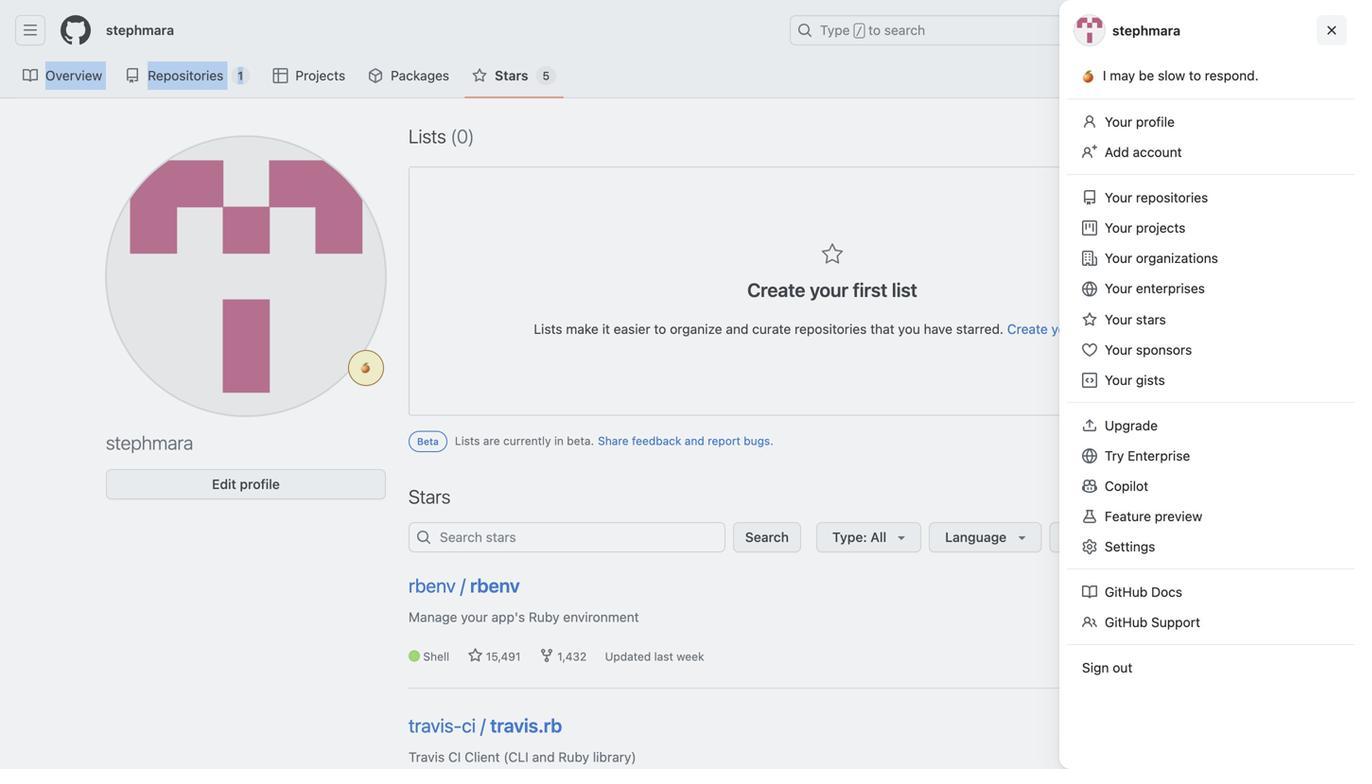 Task type: vqa. For each thing, say whether or not it's contained in the screenshot.
Edit profile button
yes



Task type: locate. For each thing, give the bounding box(es) containing it.
star image for create your first list
[[821, 243, 844, 266]]

15,491 link
[[468, 648, 524, 663]]

1 vertical spatial your
[[1052, 321, 1079, 337]]

triangle down image
[[894, 530, 910, 545]]

profile inside your profile link
[[1136, 114, 1175, 130]]

0 vertical spatial create
[[1177, 128, 1219, 144]]

2 horizontal spatial your
[[1052, 321, 1079, 337]]

2 horizontal spatial to
[[1189, 68, 1202, 83]]

/ right type
[[856, 25, 863, 38]]

0 vertical spatial star image
[[472, 68, 487, 83]]

your left projects
[[1105, 220, 1133, 236]]

1 vertical spatial sort
[[1066, 529, 1092, 545]]

lists left (0)
[[409, 125, 446, 147]]

type / to search
[[820, 22, 926, 38]]

0 horizontal spatial sort
[[1066, 529, 1092, 545]]

4 your from the top
[[1105, 250, 1133, 266]]

sponsors
[[1136, 342, 1193, 358]]

sort
[[1096, 128, 1122, 144], [1066, 529, 1092, 545]]

type: all button
[[817, 522, 922, 553]]

2 horizontal spatial lists
[[534, 321, 563, 337]]

1 vertical spatial first
[[1082, 321, 1106, 337]]

triangle down image right language
[[1015, 530, 1030, 545]]

0 vertical spatial profile
[[1136, 114, 1175, 130]]

your down list.
[[1105, 342, 1133, 358]]

2 horizontal spatial and
[[726, 321, 749, 337]]

first up that
[[853, 279, 888, 301]]

make
[[566, 321, 599, 337]]

1 vertical spatial triangle down image
[[1015, 530, 1030, 545]]

sign out
[[1083, 660, 1133, 676]]

settings
[[1105, 539, 1156, 555]]

0 horizontal spatial your
[[461, 609, 488, 625]]

i may be slow to respond.
[[1103, 68, 1259, 83]]

travis-ci / travis.rb
[[409, 714, 562, 737]]

feature release label: beta element
[[409, 431, 447, 452]]

projects link
[[265, 62, 353, 90]]

your repositories link
[[1075, 183, 1348, 213]]

first
[[853, 279, 888, 301], [1082, 321, 1106, 337]]

2 rbenv from the left
[[470, 574, 520, 597]]

1 vertical spatial github
[[1105, 615, 1148, 630]]

/
[[856, 25, 863, 38], [461, 574, 466, 597], [481, 714, 486, 737]]

type
[[820, 22, 850, 38]]

list up you
[[892, 279, 918, 301]]

lists (0)
[[409, 125, 475, 147]]

stars up search icon
[[409, 485, 451, 508]]

sort inside popup button
[[1096, 128, 1122, 144]]

1 your from the top
[[1105, 114, 1133, 130]]

to right slow at right top
[[1189, 68, 1202, 83]]

0 horizontal spatial /
[[461, 574, 466, 597]]

to
[[869, 22, 881, 38], [1189, 68, 1202, 83], [654, 321, 667, 337]]

your for create your first list
[[810, 279, 849, 301]]

your for your organizations
[[1105, 250, 1133, 266]]

language button
[[929, 522, 1042, 553]]

account
[[1133, 144, 1183, 160]]

your for your sponsors
[[1105, 342, 1133, 358]]

1 horizontal spatial your
[[810, 279, 849, 301]]

repositories down the create your first list
[[795, 321, 867, 337]]

list inside button
[[1222, 128, 1241, 144]]

github docs
[[1105, 584, 1183, 600]]

your for manage your app's ruby environment
[[461, 609, 488, 625]]

starred
[[1169, 578, 1213, 591]]

github inside "link"
[[1105, 584, 1148, 600]]

enterprise
[[1128, 448, 1191, 464]]

github up github support
[[1105, 584, 1148, 600]]

ruby right app's
[[529, 609, 560, 625]]

0 horizontal spatial repositories
[[795, 321, 867, 337]]

dialog
[[1060, 0, 1363, 769]]

to for lists make it easier to organize and curate repositories that you have starred. create your first list.
[[654, 321, 667, 337]]

edit
[[212, 476, 236, 492]]

and left curate
[[726, 321, 749, 337]]

0 vertical spatial to
[[869, 22, 881, 38]]

2 github from the top
[[1105, 615, 1148, 630]]

1 vertical spatial stars
[[409, 485, 451, 508]]

library)
[[593, 749, 637, 765]]

1 horizontal spatial lists
[[455, 435, 480, 448]]

0 vertical spatial stars
[[495, 68, 529, 83]]

curate
[[752, 321, 791, 337]]

lists left are on the left of the page
[[455, 435, 480, 448]]

1
[[238, 69, 243, 82]]

1 horizontal spatial rbenv
[[470, 574, 520, 597]]

search button
[[733, 522, 802, 553]]

2 vertical spatial to
[[654, 321, 667, 337]]

profile right edit
[[240, 476, 280, 492]]

search
[[746, 529, 789, 545]]

1 vertical spatial and
[[685, 435, 705, 448]]

0 horizontal spatial list
[[892, 279, 918, 301]]

🍊
[[361, 361, 372, 375]]

your
[[1105, 114, 1133, 130], [1105, 190, 1133, 205], [1105, 220, 1133, 236], [1105, 250, 1133, 266], [1105, 281, 1133, 296], [1105, 312, 1133, 327], [1105, 342, 1133, 358], [1105, 372, 1133, 388]]

repositories up projects
[[1136, 190, 1209, 205]]

try
[[1105, 448, 1125, 464]]

to inside i may be slow to respond. 'button'
[[1189, 68, 1202, 83]]

type:
[[833, 529, 867, 545]]

add account
[[1105, 144, 1183, 160]]

are
[[483, 435, 500, 448]]

1 horizontal spatial list
[[1222, 128, 1241, 144]]

1 vertical spatial /
[[461, 574, 466, 597]]

overview link
[[15, 62, 110, 90]]

updated last week
[[605, 650, 705, 663]]

create right starred.
[[1008, 321, 1048, 337]]

0 vertical spatial first
[[853, 279, 888, 301]]

and right (cli
[[532, 749, 555, 765]]

5 your from the top
[[1105, 281, 1133, 296]]

create up curate
[[748, 279, 806, 301]]

to for i may be slow to respond.
[[1189, 68, 1202, 83]]

client
[[465, 749, 500, 765]]

your projects link
[[1075, 213, 1348, 243]]

1 vertical spatial create
[[748, 279, 806, 301]]

2 horizontal spatial create
[[1177, 128, 1219, 144]]

stars
[[495, 68, 529, 83], [409, 485, 451, 508]]

try enterprise
[[1105, 448, 1191, 464]]

star image right 'shell'
[[468, 648, 483, 663]]

star image up the create your first list
[[821, 243, 844, 266]]

0 vertical spatial sort
[[1096, 128, 1122, 144]]

and left "report"
[[685, 435, 705, 448]]

8 your from the top
[[1105, 372, 1133, 388]]

your up the your stars
[[1105, 281, 1133, 296]]

0 horizontal spatial create
[[748, 279, 806, 301]]

your left stars
[[1105, 312, 1133, 327]]

ruby left the library)
[[559, 749, 590, 765]]

list down respond.
[[1222, 128, 1241, 144]]

/ right ci
[[481, 714, 486, 737]]

stars left "5"
[[495, 68, 529, 83]]

your
[[810, 279, 849, 301], [1052, 321, 1079, 337], [461, 609, 488, 625]]

1 vertical spatial star image
[[821, 243, 844, 266]]

and
[[726, 321, 749, 337], [685, 435, 705, 448], [532, 749, 555, 765]]

repositories
[[1136, 190, 1209, 205], [795, 321, 867, 337]]

1 vertical spatial profile
[[240, 476, 280, 492]]

2 vertical spatial create
[[1008, 321, 1048, 337]]

your down rbenv / rbenv
[[461, 609, 488, 625]]

/ up manage your app's ruby environment
[[461, 574, 466, 597]]

sort button
[[1080, 121, 1153, 151]]

copilot
[[1105, 478, 1149, 494]]

0 horizontal spatial rbenv
[[409, 574, 456, 597]]

triangle down image
[[1172, 21, 1188, 36], [1015, 530, 1030, 545]]

Search stars search field
[[409, 522, 726, 553]]

2 your from the top
[[1105, 190, 1133, 205]]

0 horizontal spatial and
[[532, 749, 555, 765]]

your up add
[[1105, 114, 1133, 130]]

your up your projects
[[1105, 190, 1133, 205]]

create inside button
[[1177, 128, 1219, 144]]

0 vertical spatial github
[[1105, 584, 1148, 600]]

sort up add
[[1096, 128, 1122, 144]]

profile inside edit profile button
[[240, 476, 280, 492]]

enterprises
[[1136, 281, 1206, 296]]

0 vertical spatial repositories
[[1136, 190, 1209, 205]]

0 horizontal spatial lists
[[409, 125, 446, 147]]

your left gists
[[1105, 372, 1133, 388]]

rbenv up app's
[[470, 574, 520, 597]]

rbenv
[[409, 574, 456, 597], [470, 574, 520, 597]]

manage
[[409, 609, 458, 625]]

create
[[1177, 128, 1219, 144], [748, 279, 806, 301], [1008, 321, 1048, 337]]

all
[[871, 529, 887, 545]]

github for github docs
[[1105, 584, 1148, 600]]

star image right packages
[[472, 68, 487, 83]]

sort inside button
[[1066, 529, 1092, 545]]

settings link
[[1075, 532, 1348, 562]]

to left the search
[[869, 22, 881, 38]]

0 vertical spatial lists
[[409, 125, 446, 147]]

2 vertical spatial and
[[532, 749, 555, 765]]

1 horizontal spatial stars
[[495, 68, 529, 83]]

1 github from the top
[[1105, 584, 1148, 600]]

create your first list. button
[[1008, 319, 1131, 339]]

ci
[[448, 749, 461, 765]]

1 horizontal spatial create
[[1008, 321, 1048, 337]]

1 horizontal spatial sort
[[1096, 128, 1122, 144]]

0 vertical spatial your
[[810, 279, 849, 301]]

1 horizontal spatial to
[[869, 22, 881, 38]]

may
[[1110, 68, 1136, 83]]

rbenv up the manage
[[409, 574, 456, 597]]

lists left make
[[534, 321, 563, 337]]

to right easier
[[654, 321, 667, 337]]

sort left the "by:" on the bottom of page
[[1066, 529, 1092, 545]]

github for github support
[[1105, 615, 1148, 630]]

sort by: recently starred
[[1066, 529, 1222, 545]]

2 horizontal spatial /
[[856, 25, 863, 38]]

github docs link
[[1075, 577, 1348, 608]]

1 vertical spatial to
[[1189, 68, 1202, 83]]

1 horizontal spatial profile
[[1136, 114, 1175, 130]]

create up account
[[1177, 128, 1219, 144]]

first left list.
[[1082, 321, 1106, 337]]

homepage image
[[61, 15, 91, 45]]

i may be slow to respond. button
[[1075, 61, 1348, 92]]

1 horizontal spatial first
[[1082, 321, 1106, 337]]

3 your from the top
[[1105, 220, 1133, 236]]

triangle down image right plus icon
[[1172, 21, 1188, 36]]

github
[[1105, 584, 1148, 600], [1105, 615, 1148, 630]]

github down the github docs
[[1105, 615, 1148, 630]]

0 horizontal spatial triangle down image
[[1015, 530, 1030, 545]]

environment
[[563, 609, 639, 625]]

6 your from the top
[[1105, 312, 1133, 327]]

your up lists make it easier to organize and curate repositories that you have starred. create your first list.
[[810, 279, 849, 301]]

1 vertical spatial ruby
[[559, 749, 590, 765]]

star image
[[472, 68, 487, 83], [821, 243, 844, 266], [468, 648, 483, 663]]

2 vertical spatial star image
[[468, 648, 483, 663]]

sort by: recently starred button
[[1050, 522, 1257, 553]]

0 horizontal spatial first
[[853, 279, 888, 301]]

1,432
[[554, 650, 590, 663]]

🍊 button
[[357, 359, 376, 378]]

your left list.
[[1052, 321, 1079, 337]]

1 horizontal spatial and
[[685, 435, 705, 448]]

in
[[554, 435, 564, 448]]

0 vertical spatial /
[[856, 25, 863, 38]]

/ for rbenv
[[461, 574, 466, 597]]

profile up account
[[1136, 114, 1175, 130]]

sort for sort by: recently starred
[[1066, 529, 1092, 545]]

0 vertical spatial list
[[1222, 128, 1241, 144]]

star image for stars
[[472, 68, 487, 83]]

0 vertical spatial triangle down image
[[1172, 21, 1188, 36]]

your down your projects
[[1105, 250, 1133, 266]]

(0)
[[451, 125, 475, 147]]

0 horizontal spatial profile
[[240, 476, 280, 492]]

7 your from the top
[[1105, 342, 1133, 358]]

sign out link
[[1075, 653, 1348, 683]]

travis-
[[409, 714, 462, 737]]

command palette image
[[1099, 23, 1114, 38]]

1 horizontal spatial triangle down image
[[1172, 21, 1188, 36]]

1 vertical spatial lists
[[534, 321, 563, 337]]

rbenv / rbenv
[[409, 574, 520, 597]]

it
[[602, 321, 610, 337]]

/ inside type / to search
[[856, 25, 863, 38]]

2 vertical spatial /
[[481, 714, 486, 737]]

0 horizontal spatial to
[[654, 321, 667, 337]]

2 vertical spatial your
[[461, 609, 488, 625]]

lists
[[409, 125, 446, 147], [534, 321, 563, 337], [455, 435, 480, 448]]

travis ci client (cli and ruby library)
[[409, 749, 637, 765]]



Task type: describe. For each thing, give the bounding box(es) containing it.
profile for edit profile
[[240, 476, 280, 492]]

change your avatar image
[[106, 136, 386, 416]]

your for your gists
[[1105, 372, 1133, 388]]

type: all
[[833, 529, 887, 545]]

travis
[[409, 749, 445, 765]]

lists are currently in beta. share feedback and report bugs.
[[455, 435, 774, 448]]

your enterprises link
[[1075, 273, 1348, 305]]

preview
[[1155, 509, 1203, 524]]

bugs.
[[744, 435, 774, 448]]

1 horizontal spatial repositories
[[1136, 190, 1209, 205]]

search image
[[416, 530, 432, 545]]

create for create your first list
[[748, 279, 806, 301]]

1 vertical spatial repositories
[[795, 321, 867, 337]]

copilot link
[[1075, 471, 1348, 502]]

plus image
[[1154, 23, 1169, 38]]

share
[[598, 435, 629, 448]]

your repositories
[[1105, 190, 1209, 205]]

(cli
[[504, 749, 529, 765]]

updated
[[605, 650, 651, 663]]

upgrade
[[1105, 418, 1158, 433]]

your for your profile
[[1105, 114, 1133, 130]]

ci
[[462, 714, 476, 737]]

your stars
[[1105, 312, 1167, 327]]

table image
[[273, 68, 288, 83]]

organizations
[[1136, 250, 1219, 266]]

create list
[[1177, 128, 1241, 144]]

book image
[[23, 68, 38, 83]]

feature preview
[[1105, 509, 1203, 524]]

your enterprises
[[1105, 281, 1206, 296]]

docs
[[1152, 584, 1183, 600]]

0 vertical spatial ruby
[[529, 609, 560, 625]]

beta
[[417, 436, 439, 447]]

1 vertical spatial list
[[892, 279, 918, 301]]

your sponsors link
[[1075, 335, 1348, 365]]

your gists link
[[1075, 365, 1348, 396]]

0 horizontal spatial stars
[[409, 485, 451, 508]]

overview
[[45, 68, 102, 83]]

create list button
[[1161, 121, 1257, 151]]

starred
[[1176, 529, 1222, 545]]

your profile
[[1105, 114, 1175, 130]]

1,432 link
[[539, 648, 590, 663]]

profile for your profile
[[1136, 114, 1175, 130]]

starred button
[[1134, 572, 1225, 598]]

your for your enterprises
[[1105, 281, 1133, 296]]

your gists
[[1105, 372, 1166, 388]]

out
[[1113, 660, 1133, 676]]

edit profile
[[212, 476, 280, 492]]

repo image
[[125, 68, 140, 83]]

lists for lists make it easier to organize and curate repositories that you have starred.
[[534, 321, 563, 337]]

your organizations link
[[1075, 243, 1348, 273]]

last
[[654, 650, 674, 663]]

i
[[1103, 68, 1107, 83]]

share feedback and report bugs. link
[[598, 433, 774, 450]]

manage your app's ruby environment
[[409, 609, 639, 625]]

lists make it easier to organize and curate repositories that you have starred. create your first list.
[[534, 321, 1131, 337]]

create for create list
[[1177, 128, 1219, 144]]

try enterprise link
[[1075, 441, 1348, 471]]

report
[[708, 435, 741, 448]]

stephmara link
[[98, 15, 182, 45]]

/ for type
[[856, 25, 863, 38]]

language
[[946, 529, 1007, 545]]

easier
[[614, 321, 651, 337]]

1 rbenv from the left
[[409, 574, 456, 597]]

respond.
[[1205, 68, 1259, 83]]

organize
[[670, 321, 723, 337]]

fork image
[[539, 648, 554, 663]]

sort for sort
[[1096, 128, 1122, 144]]

repositories
[[148, 68, 224, 83]]

slow
[[1158, 68, 1186, 83]]

2 vertical spatial lists
[[455, 435, 480, 448]]

your for your repositories
[[1105, 190, 1133, 205]]

packages
[[391, 68, 450, 83]]

you
[[899, 321, 921, 337]]

stars
[[1136, 312, 1167, 327]]

recently
[[1119, 529, 1173, 545]]

github support
[[1105, 615, 1201, 630]]

your profile link
[[1075, 107, 1348, 137]]

currently
[[503, 435, 551, 448]]

close image
[[1325, 23, 1340, 38]]

that
[[871, 321, 895, 337]]

your for your projects
[[1105, 220, 1133, 236]]

list.
[[1110, 321, 1131, 337]]

github support link
[[1075, 608, 1348, 638]]

1 horizontal spatial /
[[481, 714, 486, 737]]

dialog containing stephmara
[[1060, 0, 1363, 769]]

packages link
[[361, 62, 457, 90]]

lists for lists
[[409, 125, 446, 147]]

have
[[924, 321, 953, 337]]

feedback
[[632, 435, 682, 448]]

add account link
[[1075, 137, 1348, 167]]

stephmara inside 'dialog'
[[1113, 22, 1181, 38]]

projects
[[296, 68, 346, 83]]

0 vertical spatial and
[[726, 321, 749, 337]]

support
[[1152, 615, 1201, 630]]

package image
[[368, 68, 383, 83]]

triangle down image inside language button
[[1015, 530, 1030, 545]]

your for your stars
[[1105, 312, 1133, 327]]

sign
[[1083, 660, 1110, 676]]

your sponsors
[[1105, 342, 1193, 358]]

your stars link
[[1075, 305, 1348, 335]]

app's
[[492, 609, 525, 625]]

edit profile button
[[106, 469, 386, 500]]

star fill image
[[1146, 578, 1162, 593]]



